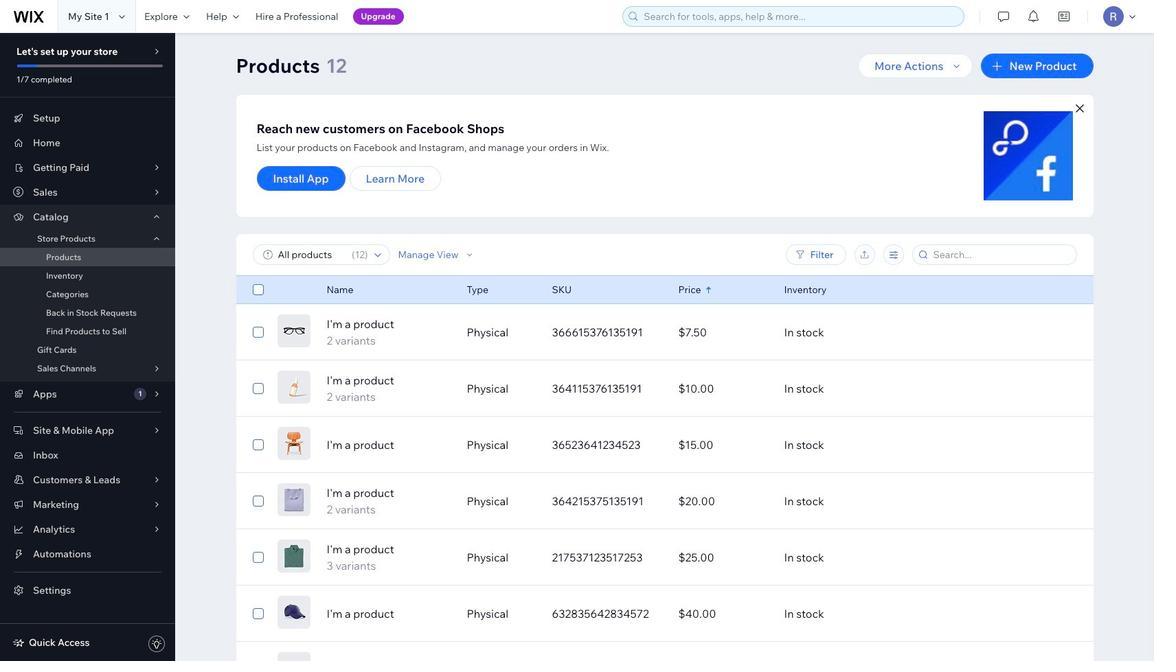 Task type: locate. For each thing, give the bounding box(es) containing it.
Search for tools, apps, help & more... field
[[640, 7, 960, 26]]

reach new customers on facebook shops image
[[983, 111, 1073, 201]]

Search... field
[[929, 245, 1072, 264]]

None checkbox
[[252, 282, 263, 298], [252, 324, 263, 341], [252, 381, 263, 397], [252, 437, 263, 453], [252, 606, 263, 622], [252, 282, 263, 298], [252, 324, 263, 341], [252, 381, 263, 397], [252, 437, 263, 453], [252, 606, 263, 622]]

None checkbox
[[252, 493, 263, 510], [252, 550, 263, 566], [252, 493, 263, 510], [252, 550, 263, 566]]



Task type: vqa. For each thing, say whether or not it's contained in the screenshot.
Recurring Invoices
no



Task type: describe. For each thing, give the bounding box(es) containing it.
Unsaved view field
[[274, 245, 348, 264]]

sidebar element
[[0, 33, 175, 662]]



